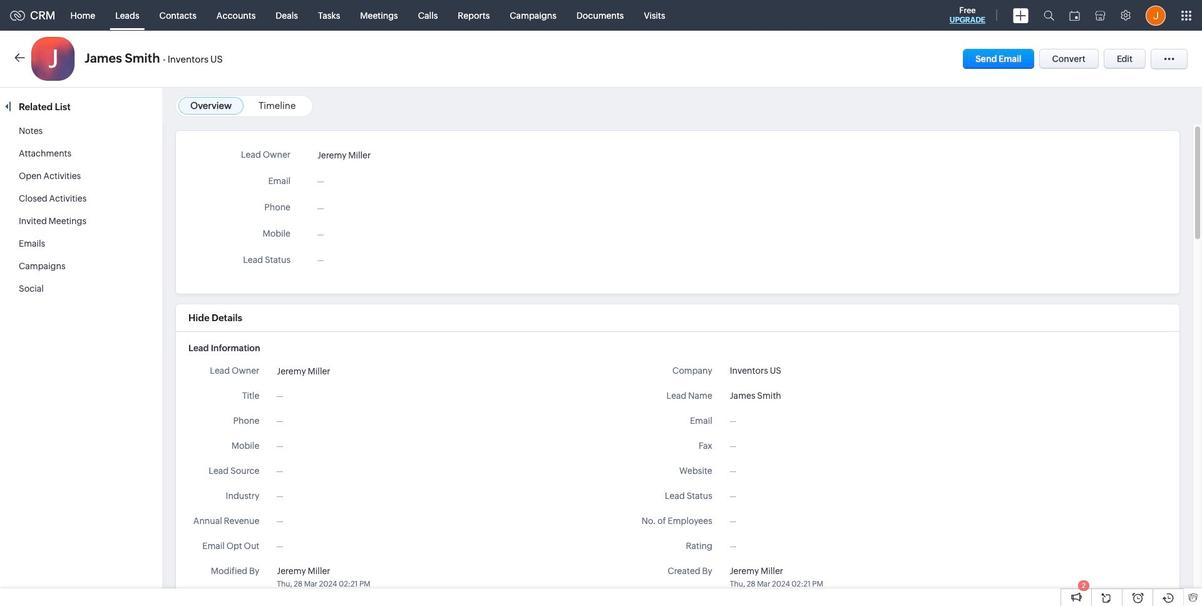 Task type: describe. For each thing, give the bounding box(es) containing it.
profile element
[[1139, 0, 1174, 30]]



Task type: locate. For each thing, give the bounding box(es) containing it.
search image
[[1044, 10, 1055, 21]]

search element
[[1037, 0, 1062, 31]]

create menu element
[[1006, 0, 1037, 30]]

profile image
[[1146, 5, 1166, 25]]

logo image
[[10, 10, 25, 20]]

calendar image
[[1070, 10, 1080, 20]]

create menu image
[[1013, 8, 1029, 23]]



Task type: vqa. For each thing, say whether or not it's contained in the screenshot.
PRODUCTS
no



